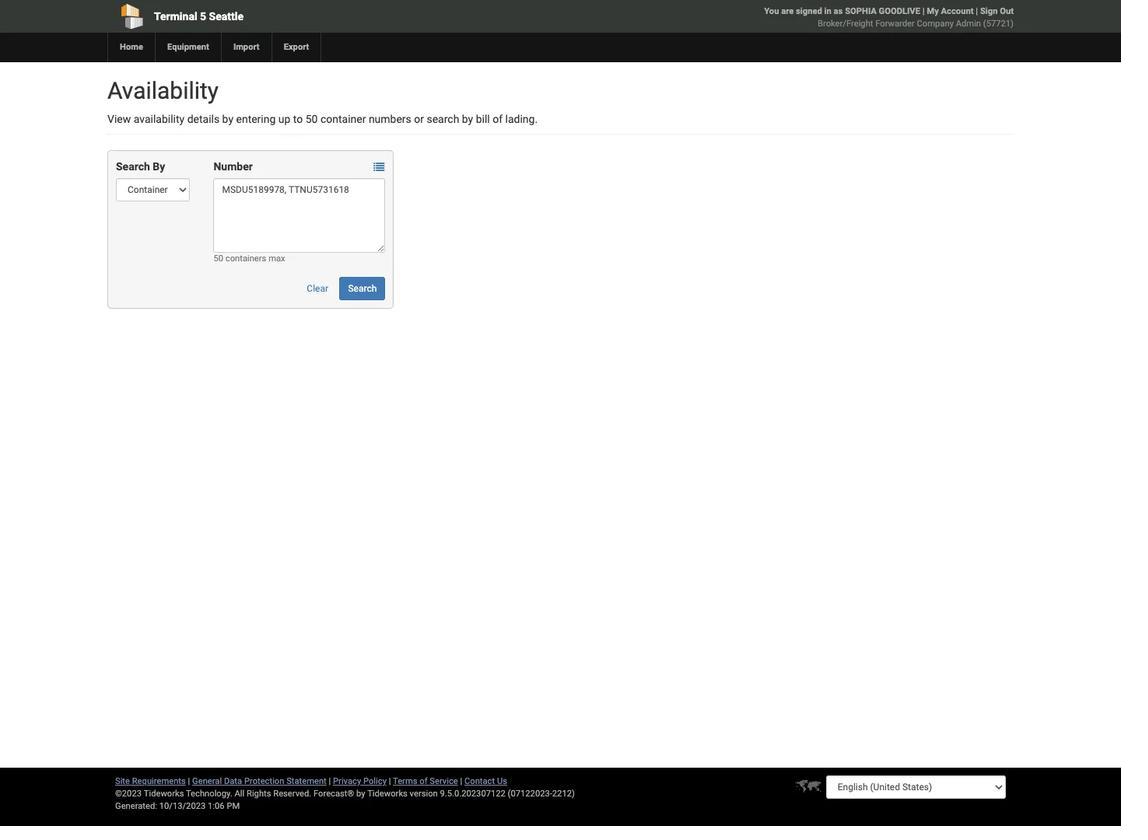 Task type: locate. For each thing, give the bounding box(es) containing it.
1:06
[[208, 802, 225, 812]]

forecast®
[[314, 789, 354, 799]]

5
[[200, 10, 206, 23]]

| left general
[[188, 777, 190, 787]]

view
[[107, 113, 131, 125]]

| left sign
[[976, 6, 978, 16]]

requirements
[[132, 777, 186, 787]]

1 horizontal spatial by
[[356, 789, 365, 799]]

rights
[[247, 789, 271, 799]]

search inside button
[[348, 283, 377, 294]]

sign out link
[[980, 6, 1014, 16]]

of right bill
[[493, 113, 503, 125]]

availability
[[134, 113, 185, 125]]

technology.
[[186, 789, 232, 799]]

|
[[923, 6, 925, 16], [976, 6, 978, 16], [188, 777, 190, 787], [329, 777, 331, 787], [389, 777, 391, 787], [460, 777, 462, 787]]

clear button
[[298, 277, 337, 300]]

1 vertical spatial of
[[420, 777, 428, 787]]

general
[[192, 777, 222, 787]]

1 horizontal spatial search
[[348, 283, 377, 294]]

all
[[235, 789, 245, 799]]

1 horizontal spatial 50
[[306, 113, 318, 125]]

in
[[825, 6, 832, 16]]

home
[[120, 42, 143, 52]]

account
[[941, 6, 974, 16]]

contact
[[465, 777, 495, 787]]

privacy policy link
[[333, 777, 387, 787]]

9.5.0.202307122
[[440, 789, 506, 799]]

number
[[214, 160, 253, 173]]

by right details in the left top of the page
[[222, 113, 233, 125]]

show list image
[[374, 162, 385, 173]]

50 left containers
[[214, 254, 223, 264]]

by down privacy policy link
[[356, 789, 365, 799]]

terminal
[[154, 10, 197, 23]]

search right clear
[[348, 283, 377, 294]]

by left bill
[[462, 113, 473, 125]]

50
[[306, 113, 318, 125], [214, 254, 223, 264]]

out
[[1000, 6, 1014, 16]]

terminal 5 seattle
[[154, 10, 244, 23]]

broker/freight
[[818, 19, 874, 29]]

0 horizontal spatial search
[[116, 160, 150, 173]]

statement
[[287, 777, 327, 787]]

0 horizontal spatial of
[[420, 777, 428, 787]]

import
[[233, 42, 260, 52]]

0 vertical spatial search
[[116, 160, 150, 173]]

of
[[493, 113, 503, 125], [420, 777, 428, 787]]

1 vertical spatial 50
[[214, 254, 223, 264]]

protection
[[244, 777, 284, 787]]

home link
[[107, 33, 155, 62]]

policy
[[363, 777, 387, 787]]

availability
[[107, 77, 219, 104]]

0 vertical spatial 50
[[306, 113, 318, 125]]

tideworks
[[367, 789, 408, 799]]

1 vertical spatial search
[[348, 283, 377, 294]]

company
[[917, 19, 954, 29]]

(57721)
[[984, 19, 1014, 29]]

service
[[430, 777, 458, 787]]

(07122023-
[[508, 789, 552, 799]]

clear
[[307, 283, 328, 294]]

sign
[[980, 6, 998, 16]]

as
[[834, 6, 843, 16]]

seattle
[[209, 10, 244, 23]]

search
[[116, 160, 150, 173], [348, 283, 377, 294]]

0 vertical spatial of
[[493, 113, 503, 125]]

to
[[293, 113, 303, 125]]

by
[[222, 113, 233, 125], [462, 113, 473, 125], [356, 789, 365, 799]]

search
[[427, 113, 459, 125]]

general data protection statement link
[[192, 777, 327, 787]]

1 horizontal spatial of
[[493, 113, 503, 125]]

us
[[497, 777, 507, 787]]

max
[[269, 254, 285, 264]]

search by
[[116, 160, 165, 173]]

details
[[187, 113, 220, 125]]

50 right to
[[306, 113, 318, 125]]

site requirements | general data protection statement | privacy policy | terms of service | contact us ©2023 tideworks technology. all rights reserved. forecast® by tideworks version 9.5.0.202307122 (07122023-2212) generated: 10/13/2023 1:06 pm
[[115, 777, 575, 812]]

equipment
[[167, 42, 209, 52]]

0 horizontal spatial 50
[[214, 254, 223, 264]]

of up version on the bottom of page
[[420, 777, 428, 787]]

search left by on the left
[[116, 160, 150, 173]]



Task type: vqa. For each thing, say whether or not it's contained in the screenshot.
50
yes



Task type: describe. For each thing, give the bounding box(es) containing it.
| up tideworks on the left
[[389, 777, 391, 787]]

admin
[[956, 19, 981, 29]]

terminal 5 seattle link
[[107, 0, 472, 33]]

view availability details by entering up to 50 container numbers or search by bill of lading.
[[107, 113, 538, 125]]

up
[[278, 113, 291, 125]]

©2023 tideworks
[[115, 789, 184, 799]]

pm
[[227, 802, 240, 812]]

my
[[927, 6, 939, 16]]

you
[[764, 6, 779, 16]]

terms of service link
[[393, 777, 458, 787]]

| left the my
[[923, 6, 925, 16]]

are
[[782, 6, 794, 16]]

2 horizontal spatial by
[[462, 113, 473, 125]]

import link
[[221, 33, 271, 62]]

you are signed in as sophia goodlive | my account | sign out broker/freight forwarder company admin (57721)
[[764, 6, 1014, 29]]

privacy
[[333, 777, 361, 787]]

10/13/2023
[[159, 802, 206, 812]]

search button
[[340, 277, 385, 300]]

bill
[[476, 113, 490, 125]]

terms
[[393, 777, 418, 787]]

| up 9.5.0.202307122
[[460, 777, 462, 787]]

or
[[414, 113, 424, 125]]

contact us link
[[465, 777, 507, 787]]

equipment link
[[155, 33, 221, 62]]

2212)
[[552, 789, 575, 799]]

my account link
[[927, 6, 974, 16]]

sophia
[[845, 6, 877, 16]]

Number text field
[[214, 178, 385, 253]]

reserved.
[[273, 789, 311, 799]]

containers
[[226, 254, 266, 264]]

goodlive
[[879, 6, 921, 16]]

by inside site requirements | general data protection statement | privacy policy | terms of service | contact us ©2023 tideworks technology. all rights reserved. forecast® by tideworks version 9.5.0.202307122 (07122023-2212) generated: 10/13/2023 1:06 pm
[[356, 789, 365, 799]]

50 containers max
[[214, 254, 285, 264]]

generated:
[[115, 802, 157, 812]]

numbers
[[369, 113, 412, 125]]

search for search by
[[116, 160, 150, 173]]

search for search
[[348, 283, 377, 294]]

lading.
[[505, 113, 538, 125]]

container
[[321, 113, 366, 125]]

export link
[[271, 33, 321, 62]]

entering
[[236, 113, 276, 125]]

site
[[115, 777, 130, 787]]

| up forecast®
[[329, 777, 331, 787]]

site requirements link
[[115, 777, 186, 787]]

of inside site requirements | general data protection statement | privacy policy | terms of service | contact us ©2023 tideworks technology. all rights reserved. forecast® by tideworks version 9.5.0.202307122 (07122023-2212) generated: 10/13/2023 1:06 pm
[[420, 777, 428, 787]]

export
[[284, 42, 309, 52]]

version
[[410, 789, 438, 799]]

0 horizontal spatial by
[[222, 113, 233, 125]]

by
[[153, 160, 165, 173]]

forwarder
[[876, 19, 915, 29]]

signed
[[796, 6, 822, 16]]

data
[[224, 777, 242, 787]]



